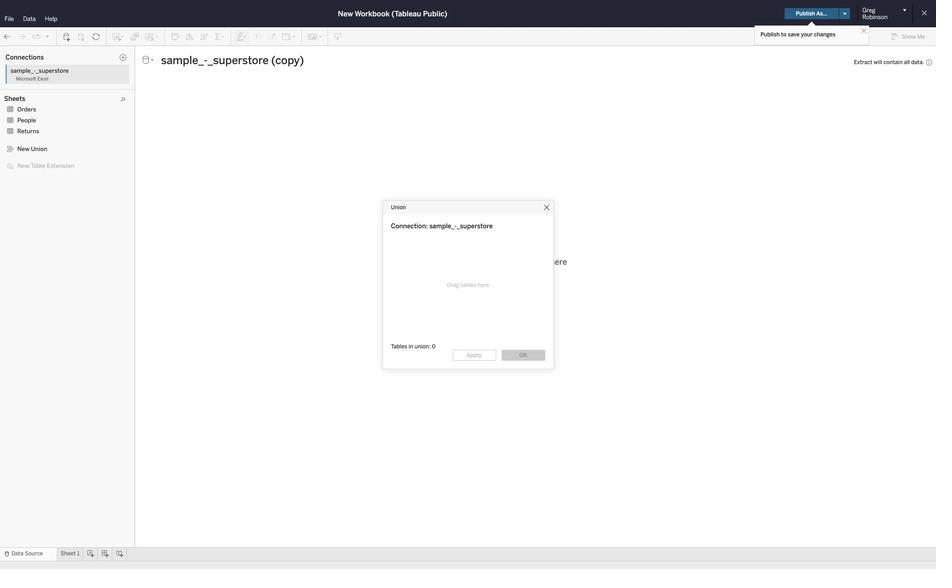 Task type: describe. For each thing, give the bounding box(es) containing it.
0 vertical spatial drag tables here
[[505, 257, 568, 267]]

union inside dialog
[[391, 204, 406, 211]]

microsoft
[[16, 76, 36, 82]]

sheet 1
[[61, 551, 80, 557]]

sample_-_superstore microsoft excel
[[10, 67, 69, 82]]

show me button
[[888, 30, 934, 44]]

your
[[802, 31, 813, 38]]

marks
[[105, 96, 121, 102]]

extension
[[47, 163, 74, 169]]

excel
[[37, 76, 49, 82]]

ok
[[520, 352, 528, 359]]

tables for tables in union: 0
[[391, 343, 408, 350]]

public)
[[423, 9, 448, 18]]

connections
[[5, 53, 44, 61]]

robinson
[[863, 14, 889, 20]]

data.
[[912, 59, 925, 66]]

pause auto updates image
[[77, 32, 86, 41]]

orders
[[17, 106, 36, 113]]

refresh data source image
[[92, 32, 101, 41]]

2 vertical spatial data
[[11, 551, 23, 557]]

drag tables here inside union dialog
[[447, 282, 489, 288]]

sort descending image
[[200, 32, 209, 41]]

all
[[905, 59, 911, 66]]

connection: sample_-_superstore
[[391, 222, 493, 230]]

sample_- for sample_-_superstore (copy)
[[11, 71, 35, 78]]

sort ascending image
[[185, 32, 194, 41]]

here inside union dialog
[[478, 282, 489, 288]]

sample_-_superstore
[[11, 62, 65, 68]]

will
[[875, 59, 883, 66]]

columns
[[188, 49, 211, 55]]

Search text field
[[3, 90, 62, 101]]

people
[[17, 117, 36, 124]]

swap rows and columns image
[[171, 32, 180, 41]]

0
[[432, 343, 436, 350]]

format workbook image
[[267, 32, 276, 41]]

sample_- for sample_-_superstore
[[11, 62, 35, 68]]

0 vertical spatial data
[[23, 15, 36, 22]]

as...
[[817, 10, 828, 17]]

returns
[[17, 128, 39, 135]]

size
[[129, 134, 139, 140]]

new for new table extension
[[17, 163, 30, 169]]

collapse image
[[83, 50, 89, 55]]

new union
[[17, 146, 47, 153]]

in
[[409, 343, 414, 350]]

new data source image
[[62, 32, 71, 41]]

0 vertical spatial here
[[550, 257, 568, 267]]

show me
[[903, 34, 926, 40]]

drag inside union dialog
[[447, 282, 460, 288]]

tables for tables
[[8, 106, 26, 113]]

download image
[[334, 32, 343, 41]]

sample_- for sample_-_superstore microsoft excel
[[10, 67, 36, 74]]

union:
[[415, 343, 431, 350]]

apply button
[[453, 350, 496, 361]]

replay animation image
[[45, 33, 50, 39]]

pages
[[105, 49, 120, 55]]

source
[[25, 551, 43, 557]]

apply
[[467, 352, 482, 359]]

duplicate image
[[130, 32, 139, 41]]

sample_- inside union dialog
[[430, 222, 457, 230]]



Task type: locate. For each thing, give the bounding box(es) containing it.
1 vertical spatial tables
[[461, 282, 477, 288]]

connection:
[[391, 222, 428, 230]]

1 vertical spatial tables
[[391, 343, 408, 350]]

1 horizontal spatial union
[[391, 204, 406, 211]]

new left table
[[17, 163, 30, 169]]

ok button
[[502, 350, 546, 361]]

1 vertical spatial here
[[478, 282, 489, 288]]

tables down sheets
[[8, 106, 26, 113]]

0 horizontal spatial drag tables here
[[447, 282, 489, 288]]

close image
[[860, 26, 869, 35]]

_superstore for sample_-_superstore (copy)
[[35, 71, 65, 78]]

tooltip
[[126, 159, 142, 165]]

union up the connection:
[[391, 204, 406, 211]]

0 horizontal spatial tables
[[8, 106, 26, 113]]

publish to save your changes
[[761, 31, 836, 38]]

tables in union: 0
[[391, 343, 436, 350]]

1 horizontal spatial drag
[[505, 257, 523, 267]]

publish as... button
[[785, 8, 839, 19]]

contain
[[884, 59, 904, 66]]

rows
[[188, 64, 202, 71]]

greg
[[863, 7, 876, 14]]

sheet
[[61, 551, 76, 557]]

analytics
[[42, 49, 68, 56]]

fit image
[[282, 32, 296, 41]]

new
[[338, 9, 353, 18], [17, 146, 30, 153], [17, 163, 30, 169]]

1 vertical spatial data
[[5, 49, 19, 56]]

help
[[45, 15, 57, 22]]

sheets
[[4, 95, 25, 103]]

data
[[23, 15, 36, 22], [5, 49, 19, 56], [11, 551, 23, 557]]

1 horizontal spatial here
[[550, 257, 568, 267]]

publish for publish to save your changes
[[761, 31, 780, 38]]

1 vertical spatial drag tables here
[[447, 282, 489, 288]]

show/hide cards image
[[308, 32, 322, 41]]

totals image
[[214, 32, 225, 41]]

new for new workbook (tableau public)
[[338, 9, 353, 18]]

new workbook (tableau public)
[[338, 9, 448, 18]]

1 horizontal spatial publish
[[797, 10, 816, 17]]

_superstore for sample_-_superstore microsoft excel
[[36, 67, 69, 74]]

highlight image
[[237, 32, 247, 41]]

show labels image
[[253, 32, 262, 41]]

undo image
[[3, 32, 12, 41]]

_superstore inside union dialog
[[457, 222, 493, 230]]

union dialog
[[383, 201, 554, 369]]

2 vertical spatial new
[[17, 163, 30, 169]]

1 vertical spatial new
[[17, 146, 30, 153]]

0 horizontal spatial publish
[[761, 31, 780, 38]]

new worksheet image
[[112, 32, 125, 41]]

publish left to
[[761, 31, 780, 38]]

tables
[[8, 106, 26, 113], [391, 343, 408, 350]]

clear sheet image
[[145, 32, 159, 41]]

new down returns
[[17, 146, 30, 153]]

0 vertical spatial new
[[338, 9, 353, 18]]

data source
[[11, 551, 43, 557]]

new for new union
[[17, 146, 30, 153]]

data down undo icon
[[5, 49, 19, 56]]

_superstore inside sample_-_superstore microsoft excel
[[36, 67, 69, 74]]

union
[[31, 146, 47, 153], [391, 204, 406, 211]]

1 horizontal spatial drag tables here
[[505, 257, 568, 267]]

0 horizontal spatial here
[[478, 282, 489, 288]]

changes
[[815, 31, 836, 38]]

new up download "image"
[[338, 9, 353, 18]]

table
[[31, 163, 45, 169]]

me
[[918, 34, 926, 40]]

tables
[[525, 257, 548, 267], [461, 282, 477, 288]]

_superstore
[[35, 62, 65, 68], [36, 67, 69, 74], [35, 71, 65, 78], [457, 222, 493, 230]]

tables inside union dialog
[[461, 282, 477, 288]]

publish inside button
[[797, 10, 816, 17]]

publish as...
[[797, 10, 828, 17]]

save
[[789, 31, 800, 38]]

None text field
[[158, 53, 846, 67]]

drag tables here
[[505, 257, 568, 267], [447, 282, 489, 288]]

publish left as...
[[797, 10, 816, 17]]

data left the source
[[11, 551, 23, 557]]

redo image
[[17, 32, 26, 41]]

show
[[903, 34, 917, 40]]

0 vertical spatial tables
[[525, 257, 548, 267]]

workbook
[[355, 9, 390, 18]]

1 horizontal spatial tables
[[391, 343, 408, 350]]

sample_-
[[11, 62, 35, 68], [10, 67, 36, 74], [11, 71, 35, 78], [430, 222, 457, 230]]

greg robinson
[[863, 7, 889, 20]]

0 vertical spatial union
[[31, 146, 47, 153]]

publish
[[797, 10, 816, 17], [761, 31, 780, 38]]

1 vertical spatial publish
[[761, 31, 780, 38]]

0 vertical spatial drag
[[505, 257, 523, 267]]

new table extension
[[17, 163, 74, 169]]

tables inside union dialog
[[391, 343, 408, 350]]

0 horizontal spatial tables
[[461, 282, 477, 288]]

sample_- inside sample_-_superstore microsoft excel
[[10, 67, 36, 74]]

_superstore for sample_-_superstore
[[35, 62, 65, 68]]

1 vertical spatial union
[[391, 204, 406, 211]]

to
[[782, 31, 787, 38]]

sample_-_superstore (copy)
[[11, 71, 83, 78]]

1
[[77, 551, 80, 557]]

(copy)
[[67, 71, 83, 78]]

1 vertical spatial drag
[[447, 282, 460, 288]]

extract will contain all data.
[[855, 59, 925, 66]]

drag
[[505, 257, 523, 267], [447, 282, 460, 288]]

here
[[550, 257, 568, 267], [478, 282, 489, 288]]

publish for publish as...
[[797, 10, 816, 17]]

data up replay animation image at the left of the page
[[23, 15, 36, 22]]

union up table
[[31, 146, 47, 153]]

tables left in
[[391, 343, 408, 350]]

0 horizontal spatial union
[[31, 146, 47, 153]]

extract
[[855, 59, 873, 66]]

0 vertical spatial tables
[[8, 106, 26, 113]]

0 vertical spatial publish
[[797, 10, 816, 17]]

1 horizontal spatial tables
[[525, 257, 548, 267]]

(tableau
[[392, 9, 422, 18]]

0 horizontal spatial drag
[[447, 282, 460, 288]]

file
[[5, 15, 14, 22]]

replay animation image
[[32, 32, 41, 41]]



Task type: vqa. For each thing, say whether or not it's contained in the screenshot.
Be
no



